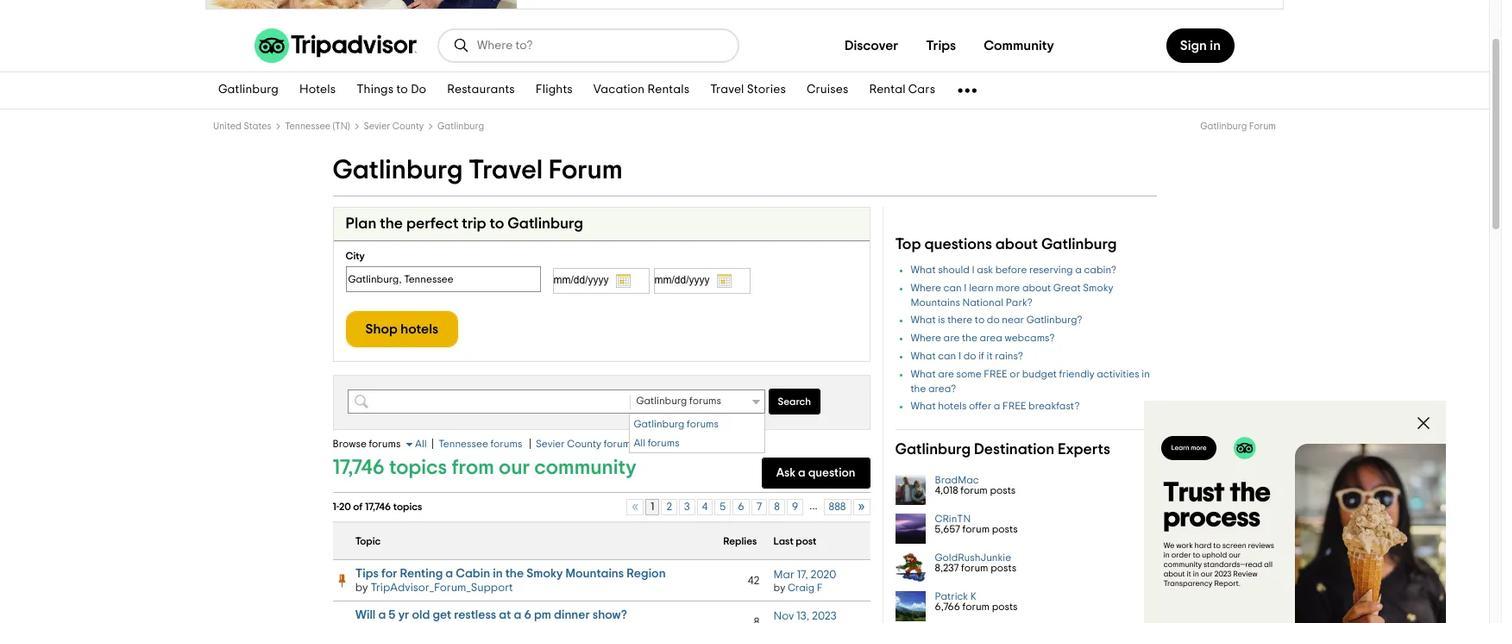 Task type: describe. For each thing, give the bounding box(es) containing it.
1 vertical spatial 6
[[524, 609, 531, 622]]

8,237
[[935, 564, 959, 574]]

rental cars link
[[859, 72, 946, 109]]

f
[[817, 583, 823, 593]]

by inside tips for renting a cabin in the smoky mountains region by tripadvisor_forum_support
[[355, 582, 368, 595]]

a right will
[[378, 609, 386, 622]]

sevier county forums
[[536, 439, 636, 450]]

cruises link
[[796, 72, 859, 109]]

gatlinburg up cabin?
[[1041, 237, 1117, 253]]

0 vertical spatial free
[[984, 369, 1007, 380]]

what should i ask before reserving a cabin? where can i learn more about great smoky mountains national park? what is there to do near gatlinburg? where are the area webcams? what can i do if it rains? what are some free or budget friendly activities in the area? what hotels offer a free breakfast?
[[911, 265, 1150, 412]]

«
[[632, 500, 638, 514]]

forums for gatlinburg forums all forums
[[687, 419, 719, 430]]

gatlinburg down the 'restaurants' link
[[437, 122, 484, 131]]

9
[[792, 502, 798, 513]]

6,766
[[935, 602, 960, 613]]

renting
[[400, 568, 443, 581]]

»
[[858, 500, 865, 514]]

gatlinburg forums
[[636, 396, 721, 406]]

1 vertical spatial to
[[490, 217, 504, 232]]

forums for gatlinburg forums
[[689, 396, 721, 406]]

1
[[651, 502, 654, 513]]

top
[[895, 237, 921, 253]]

4 what from the top
[[911, 369, 936, 380]]

bradmac link
[[935, 476, 979, 486]]

2 where from the top
[[911, 333, 941, 344]]

tips
[[355, 568, 379, 581]]

all inside gatlinburg forums all forums
[[634, 438, 645, 449]]

5 link
[[715, 500, 731, 516]]

gatlinburg destination experts
[[895, 443, 1110, 458]]

1 vertical spatial advertisement region
[[1144, 401, 1446, 624]]

reserving
[[1029, 265, 1073, 275]]

the right 'plan'
[[380, 217, 403, 232]]

cars
[[908, 84, 935, 96]]

1 vertical spatial 17,746
[[365, 502, 391, 513]]

question
[[808, 468, 855, 480]]

forum for 4,018
[[961, 486, 988, 496]]

4,018
[[935, 486, 958, 496]]

6 link
[[733, 500, 749, 516]]

goldrushjunkie
[[935, 553, 1011, 564]]

will a 5 yr old get restless at a 6 pm dinner show? link
[[355, 609, 627, 622]]

crintn
[[935, 514, 971, 525]]

goldrushjunkie image
[[895, 553, 925, 583]]

park?
[[1006, 297, 1032, 308]]

5,657
[[935, 525, 960, 535]]

crintn 5,657 forum posts
[[935, 514, 1018, 535]]

tennessee forums link
[[439, 439, 522, 450]]

sevier for sevier county forums
[[536, 439, 565, 450]]

community button
[[970, 28, 1068, 63]]

9 link
[[787, 500, 803, 516]]

will
[[355, 609, 376, 622]]

3 what from the top
[[911, 351, 936, 362]]

17,
[[797, 569, 808, 581]]

tennessee (tn) link
[[285, 122, 350, 131]]

0 vertical spatial can
[[944, 283, 962, 293]]

0 vertical spatial do
[[987, 315, 1000, 326]]

it
[[987, 351, 993, 362]]

tips for renting a cabin in the smoky mountains region link
[[355, 568, 666, 581]]

2020
[[811, 569, 836, 581]]

nov 13, 2023
[[774, 611, 837, 623]]

1 vertical spatial free
[[1003, 402, 1026, 412]]

7
[[756, 502, 762, 513]]

1 what from the top
[[911, 265, 936, 275]]

craig f link
[[788, 583, 823, 593]]

tennessee for tennessee forums
[[439, 439, 488, 450]]

a inside tips for renting a cabin in the smoky mountains region by tripadvisor_forum_support
[[445, 568, 453, 581]]

national
[[962, 297, 1004, 308]]

2 link
[[661, 500, 677, 516]]

forum inside patrick k 6,766 forum posts
[[962, 602, 990, 613]]

2 mm/dd/yyyy from the left
[[654, 274, 710, 287]]

sevier county
[[364, 122, 424, 131]]

0 vertical spatial advertisement region
[[0, 0, 1489, 13]]

gatlinburg?
[[1026, 315, 1082, 326]]

plan
[[346, 217, 376, 232]]

a up great
[[1075, 265, 1082, 275]]

discover button
[[831, 28, 912, 63]]

questions
[[924, 237, 992, 253]]

goldrushjunkie 8,237 forum posts
[[935, 553, 1016, 574]]

travel stories link
[[700, 72, 796, 109]]

4
[[702, 502, 708, 513]]

2023
[[812, 611, 837, 623]]

gatlinburg forums all forums
[[634, 419, 719, 449]]

restaurants link
[[437, 72, 525, 109]]

3 link
[[679, 500, 695, 516]]

webcams?
[[1005, 333, 1055, 344]]

bradmac image
[[895, 476, 925, 506]]

pm
[[534, 609, 551, 622]]

top questions about gatlinburg
[[895, 237, 1117, 253]]

tripadvisor image
[[255, 28, 417, 63]]

posts for crintn 5,657 forum posts
[[992, 525, 1018, 535]]

close image
[[1414, 414, 1433, 433]]

trip
[[462, 217, 486, 232]]

to inside the what should i ask before reserving a cabin? where can i learn more about great smoky mountains national park? what is there to do near gatlinburg? where are the area webcams? what can i do if it rains? what are some free or budget friendly activities in the area? what hotels offer a free breakfast?
[[975, 315, 985, 326]]

trips
[[926, 39, 956, 53]]

budget
[[1022, 369, 1057, 380]]

sevier for sevier county
[[364, 122, 390, 131]]

888 link
[[824, 500, 851, 516]]

area
[[980, 333, 1002, 344]]

1 vertical spatial gatlinburg link
[[437, 122, 484, 131]]

tennessee (tn)
[[285, 122, 350, 131]]

mar 17, 2020 by craig f
[[774, 569, 836, 593]]

the left the area?
[[911, 384, 926, 394]]

travel stories
[[710, 84, 786, 96]]

destination
[[974, 443, 1054, 458]]

» link
[[853, 500, 870, 516]]

or
[[1010, 369, 1020, 380]]

1 mm/dd/yyyy from the left
[[553, 274, 609, 287]]

sign in
[[1180, 39, 1221, 53]]

bradmac 4,018 forum posts
[[935, 476, 1016, 496]]

crintn image
[[895, 514, 925, 545]]

gatlinburg up the united states link
[[218, 84, 279, 96]]

1 horizontal spatial 5
[[720, 502, 726, 513]]

hotels
[[938, 402, 967, 412]]

1 vertical spatial i
[[964, 283, 967, 293]]

0 vertical spatial gatlinburg link
[[208, 72, 289, 109]]

tripadvisor_forum_support link
[[371, 582, 513, 595]]

in inside the what should i ask before reserving a cabin? where can i learn more about great smoky mountains national park? what is there to do near gatlinburg? where are the area webcams? what can i do if it rains? what are some free or budget friendly activities in the area? what hotels offer a free breakfast?
[[1142, 369, 1150, 380]]

restless
[[454, 609, 496, 622]]



Task type: locate. For each thing, give the bounding box(es) containing it.
county down the do
[[392, 122, 424, 131]]

experts
[[1058, 443, 1110, 458]]

0 horizontal spatial to
[[396, 84, 408, 96]]

breakfast?
[[1029, 402, 1080, 412]]

our
[[499, 458, 530, 479]]

2 vertical spatial in
[[493, 568, 503, 581]]

united states
[[213, 122, 271, 131]]

do
[[987, 315, 1000, 326], [963, 351, 976, 362]]

1 horizontal spatial all
[[634, 438, 645, 449]]

smoky down cabin?
[[1083, 283, 1114, 293]]

0 vertical spatial mountains
[[911, 297, 960, 308]]

1 horizontal spatial do
[[987, 315, 1000, 326]]

ask a question
[[776, 468, 855, 480]]

0 horizontal spatial all
[[415, 439, 427, 450]]

forum right 6,766
[[962, 602, 990, 613]]

0 vertical spatial county
[[392, 122, 424, 131]]

goldrushjunkie link
[[935, 553, 1011, 564]]

sevier county forums link
[[536, 439, 636, 450]]

united
[[213, 122, 242, 131]]

17,746 down browse forums
[[333, 458, 385, 479]]

City text field
[[346, 267, 541, 293]]

cabin
[[456, 568, 490, 581]]

0 horizontal spatial smoky
[[527, 568, 563, 581]]

1 vertical spatial tennessee
[[439, 439, 488, 450]]

by
[[355, 582, 368, 595], [774, 583, 785, 593]]

vacation rentals link
[[583, 72, 700, 109]]

by inside the mar 17, 2020 by craig f
[[774, 583, 785, 593]]

mountains
[[911, 297, 960, 308], [566, 568, 624, 581]]

can up the area?
[[938, 351, 956, 362]]

about inside the what should i ask before reserving a cabin? where can i learn more about great smoky mountains national park? what is there to do near gatlinburg? where are the area webcams? what can i do if it rains? what are some free or budget friendly activities in the area? what hotels offer a free breakfast?
[[1022, 283, 1051, 293]]

dinner
[[554, 609, 590, 622]]

0 horizontal spatial by
[[355, 582, 368, 595]]

0 vertical spatial smoky
[[1083, 283, 1114, 293]]

about up before
[[995, 237, 1038, 253]]

2 vertical spatial to
[[975, 315, 985, 326]]

1 vertical spatial about
[[1022, 283, 1051, 293]]

0 vertical spatial 6
[[738, 502, 744, 513]]

the right cabin
[[505, 568, 524, 581]]

crintn link
[[935, 514, 971, 525]]

county for sevier county
[[392, 122, 424, 131]]

1 horizontal spatial by
[[774, 583, 785, 593]]

6 left 7
[[738, 502, 744, 513]]

in right sign
[[1210, 39, 1221, 53]]

get
[[433, 609, 451, 622]]

0 horizontal spatial 5
[[389, 609, 396, 622]]

smoky up "pm"
[[527, 568, 563, 581]]

a up tripadvisor_forum_support link
[[445, 568, 453, 581]]

0 horizontal spatial tennessee
[[285, 122, 331, 131]]

1 horizontal spatial travel
[[710, 84, 744, 96]]

sign
[[1180, 39, 1207, 53]]

by down tips
[[355, 582, 368, 595]]

gatlinburg travel forum
[[333, 157, 623, 184]]

1 horizontal spatial county
[[567, 439, 601, 450]]

1 vertical spatial mountains
[[566, 568, 624, 581]]

county for sevier county forums
[[567, 439, 601, 450]]

posts inside goldrushjunkie 8,237 forum posts
[[991, 564, 1016, 574]]

posts inside patrick k 6,766 forum posts
[[992, 602, 1018, 613]]

mountains inside tips for renting a cabin in the smoky mountains region by tripadvisor_forum_support
[[566, 568, 624, 581]]

the down there
[[962, 333, 977, 344]]

forum inside the bradmac 4,018 forum posts
[[961, 486, 988, 496]]

in inside tips for renting a cabin in the smoky mountains region by tripadvisor_forum_support
[[493, 568, 503, 581]]

1 vertical spatial where
[[911, 333, 941, 344]]

gatlinburg down sevier county link in the left top of the page
[[333, 157, 463, 184]]

for
[[381, 568, 397, 581]]

0 horizontal spatial gatlinburg link
[[208, 72, 289, 109]]

1 vertical spatial travel
[[469, 157, 543, 184]]

8
[[774, 502, 780, 513]]

i left the learn on the right top of page
[[964, 283, 967, 293]]

5 what from the top
[[911, 402, 936, 412]]

7 link
[[751, 500, 767, 516]]

topics
[[389, 458, 447, 479], [393, 502, 422, 513]]

posts down gatlinburg destination experts
[[990, 486, 1016, 496]]

things to do
[[357, 84, 426, 96]]

trips button
[[912, 28, 970, 63]]

in right cabin
[[493, 568, 503, 581]]

0 vertical spatial where
[[911, 283, 941, 293]]

0 vertical spatial i
[[972, 265, 975, 275]]

by down the mar
[[774, 583, 785, 593]]

0 vertical spatial are
[[944, 333, 960, 344]]

flights
[[536, 84, 573, 96]]

show?
[[593, 609, 627, 622]]

5 left "yr"
[[389, 609, 396, 622]]

17,746
[[333, 458, 385, 479], [365, 502, 391, 513]]

tennessee left (tn)
[[285, 122, 331, 131]]

free down or
[[1003, 402, 1026, 412]]

tennessee
[[285, 122, 331, 131], [439, 439, 488, 450]]

2 horizontal spatial to
[[975, 315, 985, 326]]

a right the offer
[[994, 402, 1000, 412]]

gatlinburg up bradmac link
[[895, 443, 971, 458]]

search image
[[453, 37, 470, 54]]

1 horizontal spatial to
[[490, 217, 504, 232]]

20
[[339, 502, 351, 513]]

3
[[684, 502, 690, 513]]

1 horizontal spatial mountains
[[911, 297, 960, 308]]

1 vertical spatial in
[[1142, 369, 1150, 380]]

0 horizontal spatial mountains
[[566, 568, 624, 581]]

vacation rentals
[[593, 84, 690, 96]]

where down is
[[911, 333, 941, 344]]

0 vertical spatial 17,746
[[333, 458, 385, 479]]

0 horizontal spatial county
[[392, 122, 424, 131]]

2 what from the top
[[911, 315, 936, 326]]

all
[[634, 438, 645, 449], [415, 439, 427, 450]]

6 left "pm"
[[524, 609, 531, 622]]

2 vertical spatial i
[[959, 351, 961, 362]]

smoky
[[1083, 283, 1114, 293], [527, 568, 563, 581]]

to down national
[[975, 315, 985, 326]]

0 horizontal spatial mm/dd/yyyy
[[553, 274, 609, 287]]

plan the perfect trip to gatlinburg
[[346, 217, 583, 232]]

do left "if"
[[963, 351, 976, 362]]

tips for renting a cabin in the smoky mountains region by tripadvisor_forum_support
[[355, 568, 666, 595]]

i
[[972, 265, 975, 275], [964, 283, 967, 293], [959, 351, 961, 362]]

county up community
[[567, 439, 601, 450]]

0 horizontal spatial 6
[[524, 609, 531, 622]]

community
[[984, 39, 1054, 53]]

area?
[[928, 384, 956, 394]]

united states link
[[213, 122, 271, 131]]

advertisement region
[[0, 0, 1489, 13], [1144, 401, 1446, 624]]

1 horizontal spatial in
[[1142, 369, 1150, 380]]

where
[[911, 283, 941, 293], [911, 333, 941, 344]]

topics right of
[[393, 502, 422, 513]]

None text field
[[373, 396, 629, 413]]

sign in link
[[1166, 28, 1235, 63]]

do
[[411, 84, 426, 96]]

tennessee for tennessee (tn)
[[285, 122, 331, 131]]

posts for goldrushjunkie 8,237 forum posts
[[991, 564, 1016, 574]]

0 vertical spatial forum
[[1249, 122, 1276, 131]]

1 vertical spatial do
[[963, 351, 976, 362]]

do up 'area'
[[987, 315, 1000, 326]]

forum right 8,237
[[961, 564, 988, 574]]

to left the do
[[396, 84, 408, 96]]

1 vertical spatial smoky
[[527, 568, 563, 581]]

5 right 4
[[720, 502, 726, 513]]

1 horizontal spatial mm/dd/yyyy
[[654, 274, 710, 287]]

free
[[984, 369, 1007, 380], [1003, 402, 1026, 412]]

are up the area?
[[938, 369, 954, 380]]

2 horizontal spatial i
[[972, 265, 975, 275]]

17,746 right of
[[365, 502, 391, 513]]

forum for 5,657
[[963, 525, 990, 535]]

gatlinburg
[[218, 84, 279, 96], [437, 122, 484, 131], [1200, 122, 1247, 131], [333, 157, 463, 184], [508, 217, 583, 232], [1041, 237, 1117, 253], [636, 396, 687, 406], [634, 419, 685, 430], [895, 443, 971, 458]]

1 where from the top
[[911, 283, 941, 293]]

17,746 topics from our community
[[333, 458, 636, 479]]

i left ask
[[972, 265, 975, 275]]

gatlinburg right trip
[[508, 217, 583, 232]]

1 horizontal spatial tennessee
[[439, 439, 488, 450]]

rains?
[[995, 351, 1023, 362]]

all down gatlinburg forums
[[634, 438, 645, 449]]

in right activities
[[1142, 369, 1150, 380]]

forum inside crintn 5,657 forum posts
[[963, 525, 990, 535]]

if
[[979, 351, 984, 362]]

0 horizontal spatial travel
[[469, 157, 543, 184]]

42
[[748, 575, 760, 587]]

gatlinburg link down the 'restaurants' link
[[437, 122, 484, 131]]

1 vertical spatial can
[[938, 351, 956, 362]]

forum right '5,657'
[[963, 525, 990, 535]]

smoky inside tips for renting a cabin in the smoky mountains region by tripadvisor_forum_support
[[527, 568, 563, 581]]

activities
[[1097, 369, 1139, 380]]

None search field
[[439, 30, 738, 61]]

1-
[[333, 502, 339, 513]]

to
[[396, 84, 408, 96], [490, 217, 504, 232], [975, 315, 985, 326]]

ask
[[776, 468, 796, 480]]

1 horizontal spatial gatlinburg link
[[437, 122, 484, 131]]

learn
[[969, 283, 994, 293]]

the inside tips for renting a cabin in the smoky mountains region by tripadvisor_forum_support
[[505, 568, 524, 581]]

browse
[[333, 439, 367, 450]]

forums for browse forums
[[369, 439, 401, 450]]

posts up the goldrushjunkie
[[992, 525, 1018, 535]]

where down should
[[911, 283, 941, 293]]

2 horizontal spatial in
[[1210, 39, 1221, 53]]

1 horizontal spatial 6
[[738, 502, 744, 513]]

things to do link
[[346, 72, 437, 109]]

0 vertical spatial topics
[[389, 458, 447, 479]]

1 horizontal spatial sevier
[[536, 439, 565, 450]]

1 vertical spatial sevier
[[536, 439, 565, 450]]

0 horizontal spatial forum
[[549, 157, 623, 184]]

sevier county link
[[364, 122, 424, 131]]

all right browse forums
[[415, 439, 427, 450]]

tennessee up from
[[439, 439, 488, 450]]

to right trip
[[490, 217, 504, 232]]

last
[[774, 537, 794, 547]]

forum inside goldrushjunkie 8,237 forum posts
[[961, 564, 988, 574]]

free down "it"
[[984, 369, 1007, 380]]

near
[[1002, 315, 1024, 326]]

0 vertical spatial to
[[396, 84, 408, 96]]

discover
[[845, 39, 898, 53]]

should
[[938, 265, 970, 275]]

gatlinburg up gatlinburg forums all forums
[[636, 396, 687, 406]]

0 horizontal spatial i
[[959, 351, 961, 362]]

Search search field
[[477, 38, 724, 53]]

mountains up is
[[911, 297, 960, 308]]

1 vertical spatial are
[[938, 369, 954, 380]]

sevier up community
[[536, 439, 565, 450]]

0 vertical spatial 5
[[720, 502, 726, 513]]

smoky inside the what should i ask before reserving a cabin? where can i learn more about great smoky mountains national park? what is there to do near gatlinburg? where are the area webcams? what can i do if it rains? what are some free or budget friendly activities in the area? what hotels offer a free breakfast?
[[1083, 283, 1114, 293]]

forum
[[961, 486, 988, 496], [963, 525, 990, 535], [961, 564, 988, 574], [962, 602, 990, 613]]

posts right k
[[992, 602, 1018, 613]]

0 vertical spatial sevier
[[364, 122, 390, 131]]

1 horizontal spatial smoky
[[1083, 283, 1114, 293]]

mountains up show?
[[566, 568, 624, 581]]

there
[[947, 315, 973, 326]]

travel
[[710, 84, 744, 96], [469, 157, 543, 184]]

posts inside the bradmac 4,018 forum posts
[[990, 486, 1016, 496]]

travel up trip
[[469, 157, 543, 184]]

a right ask
[[798, 468, 806, 480]]

tennessee forums
[[439, 439, 522, 450]]

sevier right (tn)
[[364, 122, 390, 131]]

1 vertical spatial county
[[567, 439, 601, 450]]

nov 13, 2023 link
[[774, 611, 837, 623]]

1 vertical spatial 5
[[389, 609, 396, 622]]

are down there
[[944, 333, 960, 344]]

dialog
[[1144, 401, 1446, 624]]

0 vertical spatial tennessee
[[285, 122, 331, 131]]

region
[[627, 568, 666, 581]]

forums for tennessee forums
[[490, 439, 522, 450]]

0 horizontal spatial in
[[493, 568, 503, 581]]

patrick k image
[[895, 592, 925, 622]]

can down should
[[944, 283, 962, 293]]

mar 17, 2020 link
[[774, 569, 836, 581]]

forum right 4,018
[[961, 486, 988, 496]]

6 inside 6 link
[[738, 502, 744, 513]]

travel left stories
[[710, 84, 744, 96]]

craig
[[788, 583, 815, 593]]

888
[[829, 502, 846, 513]]

gatlinburg down gatlinburg forums
[[634, 419, 685, 430]]

2 by from the left
[[774, 583, 785, 593]]

topics left from
[[389, 458, 447, 479]]

13,
[[797, 611, 809, 623]]

0 vertical spatial about
[[995, 237, 1038, 253]]

posts up patrick k 6,766 forum posts
[[991, 564, 1016, 574]]

6
[[738, 502, 744, 513], [524, 609, 531, 622]]

0 vertical spatial in
[[1210, 39, 1221, 53]]

0 horizontal spatial do
[[963, 351, 976, 362]]

2
[[666, 502, 672, 513]]

1 vertical spatial forum
[[549, 157, 623, 184]]

posts inside crintn 5,657 forum posts
[[992, 525, 1018, 535]]

None submit
[[346, 312, 458, 348], [768, 389, 821, 415], [346, 312, 458, 348], [768, 389, 821, 415]]

gatlinburg down the sign in link
[[1200, 122, 1247, 131]]

gatlinburg inside gatlinburg forums all forums
[[634, 419, 685, 430]]

mountains inside the what should i ask before reserving a cabin? where can i learn more about great smoky mountains national park? what is there to do near gatlinburg? where are the area webcams? what can i do if it rains? what are some free or budget friendly activities in the area? what hotels offer a free breakfast?
[[911, 297, 960, 308]]

hotels link
[[289, 72, 346, 109]]

1 horizontal spatial i
[[964, 283, 967, 293]]

0 horizontal spatial sevier
[[364, 122, 390, 131]]

posts for bradmac 4,018 forum posts
[[990, 486, 1016, 496]]

gatlinburg link up the united states link
[[208, 72, 289, 109]]

about up park?
[[1022, 283, 1051, 293]]

1 vertical spatial topics
[[393, 502, 422, 513]]

a right at
[[514, 609, 521, 622]]

1 by from the left
[[355, 582, 368, 595]]

i up some
[[959, 351, 961, 362]]

in
[[1210, 39, 1221, 53], [1142, 369, 1150, 380], [493, 568, 503, 581]]

forum for 8,237
[[961, 564, 988, 574]]

1 horizontal spatial forum
[[1249, 122, 1276, 131]]

0 vertical spatial travel
[[710, 84, 744, 96]]

cabin?
[[1084, 265, 1116, 275]]

the
[[380, 217, 403, 232], [962, 333, 977, 344], [911, 384, 926, 394], [505, 568, 524, 581]]

sticky image
[[334, 571, 349, 592]]

will a 5 yr old get restless at a 6 pm dinner show?
[[355, 609, 627, 622]]



Task type: vqa. For each thing, say whether or not it's contained in the screenshot.
posts associated with BradMac 4,018 forum posts
yes



